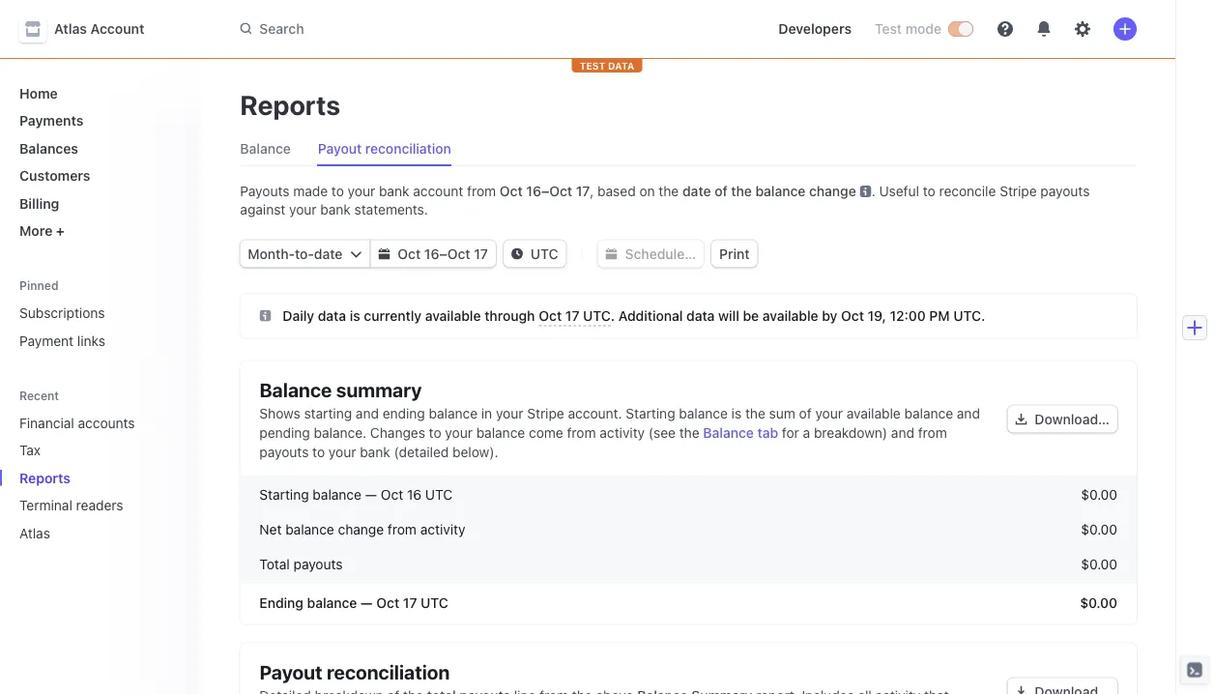 Task type: vqa. For each thing, say whether or not it's contained in the screenshot.
MANAGE SHORTCUTS icon
no



Task type: describe. For each thing, give the bounding box(es) containing it.
mode
[[906, 21, 942, 37]]

. useful to reconcile stripe payouts against your bank statements.
[[240, 183, 1090, 217]]

payments
[[19, 113, 84, 129]]

pending
[[260, 425, 310, 441]]

svg image for schedule…
[[606, 248, 618, 260]]

billing link
[[12, 188, 186, 219]]

home link
[[12, 77, 186, 109]]

terminal readers link
[[12, 490, 159, 521]]

balance for balance summary
[[260, 379, 332, 401]]

0 vertical spatial reconciliation
[[365, 141, 452, 157]]

your inside . useful to reconcile stripe payouts against your bank statements.
[[289, 201, 317, 217]]

1 horizontal spatial 16
[[424, 246, 440, 262]]

1 horizontal spatial date
[[683, 183, 711, 199]]

oct left ,
[[550, 183, 573, 199]]

1 vertical spatial activity
[[420, 521, 466, 537]]

balance for balance
[[240, 141, 291, 157]]

developers link
[[771, 14, 860, 44]]

home
[[19, 85, 58, 101]]

your up the statements.
[[348, 183, 375, 199]]

reports loading completed element
[[240, 135, 1137, 694]]

to inside shows starting and ending balance in your stripe account. starting balance is the sum of your available balance and pending balance. changes to your balance come from activity (see the
[[429, 425, 442, 441]]

utc inside utc button
[[531, 246, 559, 262]]

from right account
[[467, 183, 496, 199]]

readers
[[76, 498, 123, 514]]

the up tab at the bottom right
[[746, 405, 766, 421]]

payments link
[[12, 105, 186, 136]]

1 horizontal spatial reports
[[240, 88, 341, 120]]

summary
[[336, 379, 422, 401]]

19,
[[868, 308, 887, 324]]

more
[[19, 223, 53, 239]]

settings image
[[1076, 21, 1091, 37]]

2 horizontal spatial svg image
[[1016, 686, 1028, 694]]

tab list containing balance
[[240, 135, 1137, 166]]

of inside shows starting and ending balance in your stripe account. starting balance is the sum of your available balance and pending balance. changes to your balance come from activity (see the
[[800, 405, 812, 421]]

made
[[293, 183, 328, 199]]

developers
[[779, 21, 852, 37]]

atlas link
[[12, 517, 159, 549]]

shows
[[260, 405, 301, 421]]

Search text field
[[229, 11, 748, 47]]

your up below).
[[445, 425, 473, 441]]

print button
[[712, 240, 758, 267]]

is inside shows starting and ending balance in your stripe account. starting balance is the sum of your available balance and pending balance. changes to your balance come from activity (see the
[[732, 405, 742, 421]]

1 vertical spatial payout reconciliation
[[260, 661, 450, 684]]

starting
[[304, 405, 352, 421]]

test
[[580, 60, 606, 71]]

billing
[[19, 195, 59, 211]]

starting inside row
[[260, 486, 309, 502]]

balance for balance tab
[[704, 425, 754, 441]]

balances
[[19, 140, 78, 156]]

net
[[260, 521, 282, 537]]

financial
[[19, 415, 74, 431]]

for a breakdown) and from payouts to your bank (detailed below).
[[260, 425, 948, 460]]

your up the breakdown)
[[816, 405, 843, 421]]

row containing net balance change from activity
[[240, 512, 1137, 547]]

based
[[598, 183, 636, 199]]

balance link
[[240, 135, 303, 166]]

1 data from the left
[[318, 308, 346, 324]]

daily data is currently available through oct 17 utc . additional data will be available by oct 19, 12:00 pm utc.
[[283, 308, 986, 324]]

recent
[[19, 389, 59, 402]]

by
[[822, 308, 838, 324]]

stripe inside . useful to reconcile stripe payouts against your bank statements.
[[1000, 183, 1037, 199]]

payouts made to your bank account from oct 16 – oct 17 , based on the
[[240, 183, 679, 199]]

sum
[[770, 405, 796, 421]]

daily
[[283, 308, 314, 324]]

starting inside shows starting and ending balance in your stripe account. starting balance is the sum of your available balance and pending balance. changes to your balance come from activity (see the
[[626, 405, 676, 421]]

grid containing starting balance —
[[240, 477, 1137, 624]]

ending balance — oct 17 utc
[[260, 595, 449, 611]]

come
[[529, 425, 564, 441]]

terminal readers
[[19, 498, 123, 514]]

terminal
[[19, 498, 72, 514]]

svg image for month-to-date
[[350, 248, 362, 260]]

account
[[413, 183, 464, 199]]

1 vertical spatial change
[[338, 521, 384, 537]]

month-to-date button
[[240, 240, 370, 267]]

to inside for a breakdown) and from payouts to your bank (detailed below).
[[313, 444, 325, 460]]

to right made at the top left of the page
[[332, 183, 344, 199]]

ending
[[383, 405, 425, 421]]

accounts
[[78, 415, 135, 431]]

pinned navigation links element
[[12, 270, 190, 356]]

0 horizontal spatial is
[[350, 308, 360, 324]]

the right (see
[[680, 425, 700, 441]]

test mode
[[875, 21, 942, 37]]

from inside shows starting and ending balance in your stripe account. starting balance is the sum of your available balance and pending balance. changes to your balance come from activity (see the
[[567, 425, 596, 441]]

and inside for a breakdown) and from payouts to your bank (detailed below).
[[892, 425, 915, 441]]

useful
[[880, 183, 920, 199]]

0 vertical spatial bank
[[379, 183, 410, 199]]

to inside . useful to reconcile stripe payouts against your bank statements.
[[923, 183, 936, 199]]

2 vertical spatial 16
[[407, 486, 422, 502]]

balance tab
[[704, 425, 779, 441]]

payment links link
[[12, 325, 186, 356]]

payment
[[19, 333, 74, 349]]

recent element
[[0, 407, 202, 549]]

atlas account button
[[19, 15, 164, 43]]

utc.
[[954, 308, 986, 324]]

for
[[782, 425, 800, 441]]

ending
[[260, 595, 304, 611]]

bank for statements.
[[320, 201, 351, 217]]

download… button
[[1008, 406, 1118, 433]]

balance summary
[[260, 379, 422, 401]]

(detailed
[[394, 444, 449, 460]]

links
[[77, 333, 105, 349]]

in
[[482, 405, 493, 421]]

activity inside shows starting and ending balance in your stripe account. starting balance is the sum of your available balance and pending balance. changes to your balance come from activity (see the
[[600, 425, 645, 441]]

date of the balance change
[[683, 183, 857, 199]]



Task type: locate. For each thing, give the bounding box(es) containing it.
— up net balance change from activity
[[365, 486, 377, 502]]

your down balance.
[[329, 444, 356, 460]]

0 vertical spatial change
[[810, 183, 857, 199]]

a
[[803, 425, 811, 441]]

0 vertical spatial —
[[365, 486, 377, 502]]

1 vertical spatial svg image
[[260, 310, 271, 322]]

0 horizontal spatial activity
[[420, 521, 466, 537]]

0 horizontal spatial svg image
[[260, 310, 271, 322]]

0 vertical spatial starting
[[626, 405, 676, 421]]

17 right through
[[566, 308, 580, 324]]

0 horizontal spatial reports
[[19, 470, 71, 486]]

4 row from the top
[[240, 582, 1137, 624]]

1 vertical spatial is
[[732, 405, 742, 421]]

will
[[719, 308, 740, 324]]

balance left tab at the bottom right
[[704, 425, 754, 441]]

row
[[240, 477, 1137, 512], [240, 512, 1137, 547], [240, 547, 1137, 582], [240, 582, 1137, 624]]

oct down net balance change from activity
[[377, 595, 400, 611]]

payout reconciliation down ending balance — oct 17 utc
[[260, 661, 450, 684]]

0 vertical spatial atlas
[[54, 21, 87, 37]]

currently
[[364, 308, 422, 324]]

1 vertical spatial payouts
[[260, 444, 309, 460]]

and down 'summary'
[[356, 405, 379, 421]]

1 horizontal spatial of
[[800, 405, 812, 421]]

0 vertical spatial –
[[542, 183, 550, 199]]

oct down payouts made to your bank account from oct 16 – oct 17 , based on the
[[448, 246, 471, 262]]

svg image left the download…
[[1016, 414, 1028, 425]]

1 vertical spatial reports
[[19, 470, 71, 486]]

0 vertical spatial of
[[715, 183, 728, 199]]

change left useful
[[810, 183, 857, 199]]

balances link
[[12, 133, 186, 164]]

payouts
[[240, 183, 290, 199]]

2 data from the left
[[687, 308, 715, 324]]

payment links
[[19, 333, 105, 349]]

stripe up come
[[527, 405, 565, 421]]

2 horizontal spatial and
[[957, 405, 981, 421]]

test
[[875, 21, 902, 37]]

atlas account
[[54, 21, 144, 37]]

12:00
[[890, 308, 926, 324]]

starting up (see
[[626, 405, 676, 421]]

payout down ending
[[260, 661, 323, 684]]

— for starting balance —
[[365, 486, 377, 502]]

utc button
[[504, 240, 566, 267]]

starting
[[626, 405, 676, 421], [260, 486, 309, 502]]

0 horizontal spatial change
[[338, 521, 384, 537]]

0 vertical spatial balance
[[240, 141, 291, 157]]

2 vertical spatial bank
[[360, 444, 390, 460]]

pinned element
[[12, 297, 186, 356]]

1 vertical spatial –
[[440, 246, 448, 262]]

financial accounts
[[19, 415, 135, 431]]

svg image down the statements.
[[379, 248, 390, 260]]

oct right by
[[842, 308, 865, 324]]

17 left based
[[576, 183, 590, 199]]

2 vertical spatial svg image
[[1016, 686, 1028, 694]]

utc
[[531, 246, 559, 262], [583, 308, 611, 324], [425, 486, 453, 502], [421, 595, 449, 611]]

to-
[[295, 246, 314, 262]]

from inside for a breakdown) and from payouts to your bank (detailed below).
[[919, 425, 948, 441]]

1 vertical spatial balance
[[260, 379, 332, 401]]

the right on
[[659, 183, 679, 199]]

print
[[720, 246, 750, 262]]

from down account.
[[567, 425, 596, 441]]

bank for (detailed
[[360, 444, 390, 460]]

— down net balance change from activity
[[361, 595, 373, 611]]

customers
[[19, 168, 90, 184]]

reports
[[240, 88, 341, 120], [19, 470, 71, 486]]

1 vertical spatial payout
[[260, 661, 323, 684]]

subscriptions link
[[12, 297, 186, 329]]

balance
[[240, 141, 291, 157], [260, 379, 332, 401], [704, 425, 754, 441]]

1 vertical spatial date
[[314, 246, 343, 262]]

Search search field
[[229, 11, 748, 47]]

more +
[[19, 223, 65, 239]]

+
[[56, 223, 65, 239]]

1 vertical spatial bank
[[320, 201, 351, 217]]

date right on
[[683, 183, 711, 199]]

payouts for for a breakdown) and from payouts to your bank (detailed below).
[[260, 444, 309, 460]]

16 down the statements.
[[424, 246, 440, 262]]

17 left utc button
[[474, 246, 488, 262]]

oct up net balance change from activity
[[381, 486, 404, 502]]

payouts
[[1041, 183, 1090, 199], [260, 444, 309, 460], [294, 556, 343, 572]]

atlas left account
[[54, 21, 87, 37]]

1 vertical spatial stripe
[[527, 405, 565, 421]]

1 vertical spatial reconciliation
[[327, 661, 450, 684]]

svg image left the schedule…
[[606, 248, 618, 260]]

bank down changes
[[360, 444, 390, 460]]

change
[[810, 183, 857, 199], [338, 521, 384, 537]]

1 horizontal spatial activity
[[600, 425, 645, 441]]

1 horizontal spatial atlas
[[54, 21, 87, 37]]

0 vertical spatial stripe
[[1000, 183, 1037, 199]]

oct 16 – oct 17
[[398, 246, 488, 262]]

activity down (detailed
[[420, 521, 466, 537]]

balance up payouts
[[240, 141, 291, 157]]

your right in
[[496, 405, 524, 421]]

0 vertical spatial svg image
[[350, 248, 362, 260]]

0 horizontal spatial available
[[425, 308, 481, 324]]

date right month-
[[314, 246, 343, 262]]

svg image inside schedule… button
[[606, 248, 618, 260]]

shows starting and ending balance in your stripe account. starting balance is the sum of your available balance and pending balance. changes to your balance come from activity (see the
[[260, 405, 981, 441]]

0 vertical spatial payouts
[[1041, 183, 1090, 199]]

reports up terminal
[[19, 470, 71, 486]]

and left download… button
[[957, 405, 981, 421]]

data right daily
[[318, 308, 346, 324]]

svg image
[[379, 248, 390, 260], [511, 248, 523, 260], [606, 248, 618, 260], [1016, 414, 1028, 425]]

of up print
[[715, 183, 728, 199]]

payouts inside for a breakdown) and from payouts to your bank (detailed below).
[[260, 444, 309, 460]]

— for ending balance —
[[361, 595, 373, 611]]

on
[[640, 183, 655, 199]]

subscriptions
[[19, 305, 105, 321]]

svg image
[[350, 248, 362, 260], [260, 310, 271, 322], [1016, 686, 1028, 694]]

– left ,
[[542, 183, 550, 199]]

data
[[318, 308, 346, 324], [687, 308, 715, 324]]

to right useful
[[923, 183, 936, 199]]

balance.
[[314, 425, 367, 441]]

starting up net
[[260, 486, 309, 502]]

0 horizontal spatial of
[[715, 183, 728, 199]]

17
[[576, 183, 590, 199], [474, 246, 488, 262], [566, 308, 580, 324], [403, 595, 417, 611]]

1 horizontal spatial svg image
[[350, 248, 362, 260]]

from right the breakdown)
[[919, 425, 948, 441]]

test data
[[580, 60, 635, 71]]

account
[[90, 21, 144, 37]]

stripe right reconcile
[[1000, 183, 1037, 199]]

atlas for atlas account
[[54, 21, 87, 37]]

. inside . useful to reconcile stripe payouts against your bank statements.
[[872, 183, 876, 199]]

0 vertical spatial is
[[350, 308, 360, 324]]

svg image up through
[[511, 248, 523, 260]]

svg image for daily data is currently available through
[[260, 310, 271, 322]]

oct right through
[[539, 308, 562, 324]]

available inside shows starting and ending balance in your stripe account. starting balance is the sum of your available balance and pending balance. changes to your balance come from activity (see the
[[847, 405, 901, 421]]

to up (detailed
[[429, 425, 442, 441]]

2 row from the top
[[240, 512, 1137, 547]]

atlas for atlas
[[19, 525, 50, 541]]

0 vertical spatial date
[[683, 183, 711, 199]]

1 horizontal spatial change
[[810, 183, 857, 199]]

below).
[[453, 444, 499, 460]]

bank inside for a breakdown) and from payouts to your bank (detailed below).
[[360, 444, 390, 460]]

against
[[240, 201, 286, 217]]

1 horizontal spatial stripe
[[1000, 183, 1037, 199]]

atlas inside 'link'
[[19, 525, 50, 541]]

bank down made at the top left of the page
[[320, 201, 351, 217]]

1 vertical spatial atlas
[[19, 525, 50, 541]]

available left through
[[425, 308, 481, 324]]

row containing total payouts
[[240, 547, 1137, 582]]

pm
[[930, 308, 950, 324]]

reconciliation down ending balance — oct 17 utc
[[327, 661, 450, 684]]

to down balance.
[[313, 444, 325, 460]]

0 horizontal spatial starting
[[260, 486, 309, 502]]

16 down (detailed
[[407, 486, 422, 502]]

grid
[[240, 477, 1137, 624]]

to
[[332, 183, 344, 199], [923, 183, 936, 199], [429, 425, 442, 441], [313, 444, 325, 460]]

and right the breakdown)
[[892, 425, 915, 441]]

tab
[[758, 425, 779, 441]]

svg image inside month-to-date popup button
[[350, 248, 362, 260]]

stripe inside shows starting and ending balance in your stripe account. starting balance is the sum of your available balance and pending balance. changes to your balance come from activity (see the
[[527, 405, 565, 421]]

payouts inside . useful to reconcile stripe payouts against your bank statements.
[[1041, 183, 1090, 199]]

0 horizontal spatial .
[[611, 308, 615, 324]]

atlas inside button
[[54, 21, 87, 37]]

download…
[[1035, 411, 1110, 427]]

0 horizontal spatial and
[[356, 405, 379, 421]]

1 vertical spatial starting
[[260, 486, 309, 502]]

1 vertical spatial of
[[800, 405, 812, 421]]

payout reconciliation up the statements.
[[318, 141, 452, 157]]

from
[[467, 183, 496, 199], [567, 425, 596, 441], [919, 425, 948, 441], [388, 521, 417, 537]]

activity down account.
[[600, 425, 645, 441]]

svg image for download…
[[1016, 414, 1028, 425]]

0 vertical spatial 16
[[527, 183, 542, 199]]

payout reconciliation link
[[318, 135, 463, 166]]

starting balance — oct 16 utc
[[260, 486, 453, 502]]

additional
[[619, 308, 683, 324]]

recent navigation links element
[[0, 380, 202, 549]]

0 horizontal spatial 16
[[407, 486, 422, 502]]

0 horizontal spatial stripe
[[527, 405, 565, 421]]

0 horizontal spatial date
[[314, 246, 343, 262]]

. left additional
[[611, 308, 615, 324]]

17 down net balance change from activity
[[403, 595, 417, 611]]

date
[[683, 183, 711, 199], [314, 246, 343, 262]]

from down 'starting balance — oct 16 utc'
[[388, 521, 417, 537]]

1 horizontal spatial .
[[872, 183, 876, 199]]

svg image inside download… button
[[1016, 414, 1028, 425]]

1 horizontal spatial and
[[892, 425, 915, 441]]

svg image for utc
[[511, 248, 523, 260]]

breakdown)
[[814, 425, 888, 441]]

bank up the statements.
[[379, 183, 410, 199]]

financial accounts link
[[12, 407, 159, 439]]

tax
[[19, 442, 41, 458]]

0 vertical spatial reports
[[240, 88, 341, 120]]

reconciliation
[[365, 141, 452, 157], [327, 661, 450, 684]]

total payouts
[[260, 556, 343, 572]]

,
[[590, 183, 594, 199]]

reports up balance link
[[240, 88, 341, 120]]

bank
[[379, 183, 410, 199], [320, 201, 351, 217], [360, 444, 390, 460]]

account.
[[568, 405, 622, 421]]

row containing starting balance —
[[240, 477, 1137, 512]]

change down 'starting balance — oct 16 utc'
[[338, 521, 384, 537]]

core navigation links element
[[12, 77, 186, 247]]

(see
[[649, 425, 676, 441]]

is up the balance tab
[[732, 405, 742, 421]]

row containing ending balance —
[[240, 582, 1137, 624]]

16 left ,
[[527, 183, 542, 199]]

through
[[485, 308, 535, 324]]

1 horizontal spatial available
[[763, 308, 819, 324]]

1 vertical spatial —
[[361, 595, 373, 611]]

. left useful
[[872, 183, 876, 199]]

– down account
[[440, 246, 448, 262]]

1 vertical spatial .
[[611, 308, 615, 324]]

data
[[608, 60, 635, 71]]

available
[[425, 308, 481, 324], [763, 308, 819, 324], [847, 405, 901, 421]]

–
[[542, 183, 550, 199], [440, 246, 448, 262]]

1 row from the top
[[240, 477, 1137, 512]]

payouts for . useful to reconcile stripe payouts against your bank statements.
[[1041, 183, 1090, 199]]

1 horizontal spatial data
[[687, 308, 715, 324]]

schedule…
[[625, 246, 696, 262]]

3 row from the top
[[240, 547, 1137, 582]]

total
[[260, 556, 290, 572]]

help image
[[998, 21, 1014, 37]]

0 horizontal spatial data
[[318, 308, 346, 324]]

17 inside row
[[403, 595, 417, 611]]

statements.
[[355, 201, 428, 217]]

2 vertical spatial payouts
[[294, 556, 343, 572]]

reports link
[[12, 462, 159, 494]]

0 vertical spatial activity
[[600, 425, 645, 441]]

payout up made at the top left of the page
[[318, 141, 362, 157]]

16
[[527, 183, 542, 199], [424, 246, 440, 262], [407, 486, 422, 502]]

search
[[260, 21, 304, 37]]

and
[[356, 405, 379, 421], [957, 405, 981, 421], [892, 425, 915, 441]]

schedule… button
[[598, 240, 704, 267]]

0 vertical spatial payout reconciliation
[[318, 141, 452, 157]]

.
[[872, 183, 876, 199], [611, 308, 615, 324]]

atlas down terminal
[[19, 525, 50, 541]]

tax link
[[12, 435, 159, 466]]

data left will on the right
[[687, 308, 715, 324]]

oct down the statements.
[[398, 246, 421, 262]]

1 horizontal spatial starting
[[626, 405, 676, 421]]

1 vertical spatial 16
[[424, 246, 440, 262]]

tab list
[[240, 135, 1137, 166]]

your inside for a breakdown) and from payouts to your bank (detailed below).
[[329, 444, 356, 460]]

of up a at the bottom
[[800, 405, 812, 421]]

0 horizontal spatial –
[[440, 246, 448, 262]]

date inside month-to-date popup button
[[314, 246, 343, 262]]

the up print
[[731, 183, 752, 199]]

month-to-date
[[248, 246, 343, 262]]

balance up shows
[[260, 379, 332, 401]]

oct up utc button
[[500, 183, 523, 199]]

1 horizontal spatial –
[[542, 183, 550, 199]]

2 horizontal spatial available
[[847, 405, 901, 421]]

reports inside reports link
[[19, 470, 71, 486]]

changes
[[370, 425, 425, 441]]

0 vertical spatial .
[[872, 183, 876, 199]]

bank inside . useful to reconcile stripe payouts against your bank statements.
[[320, 201, 351, 217]]

1 horizontal spatial is
[[732, 405, 742, 421]]

0 vertical spatial payout
[[318, 141, 362, 157]]

is left currently
[[350, 308, 360, 324]]

oct
[[500, 183, 523, 199], [550, 183, 573, 199], [398, 246, 421, 262], [448, 246, 471, 262], [539, 308, 562, 324], [842, 308, 865, 324], [381, 486, 404, 502], [377, 595, 400, 611]]

reconcile
[[940, 183, 997, 199]]

your down made at the top left of the page
[[289, 201, 317, 217]]

be
[[743, 308, 759, 324]]

the
[[659, 183, 679, 199], [731, 183, 752, 199], [746, 405, 766, 421], [680, 425, 700, 441]]

2 horizontal spatial 16
[[527, 183, 542, 199]]

2 vertical spatial balance
[[704, 425, 754, 441]]

reconciliation up account
[[365, 141, 452, 157]]

available left by
[[763, 308, 819, 324]]

available up the breakdown)
[[847, 405, 901, 421]]

svg image inside utc button
[[511, 248, 523, 260]]

0 horizontal spatial atlas
[[19, 525, 50, 541]]



